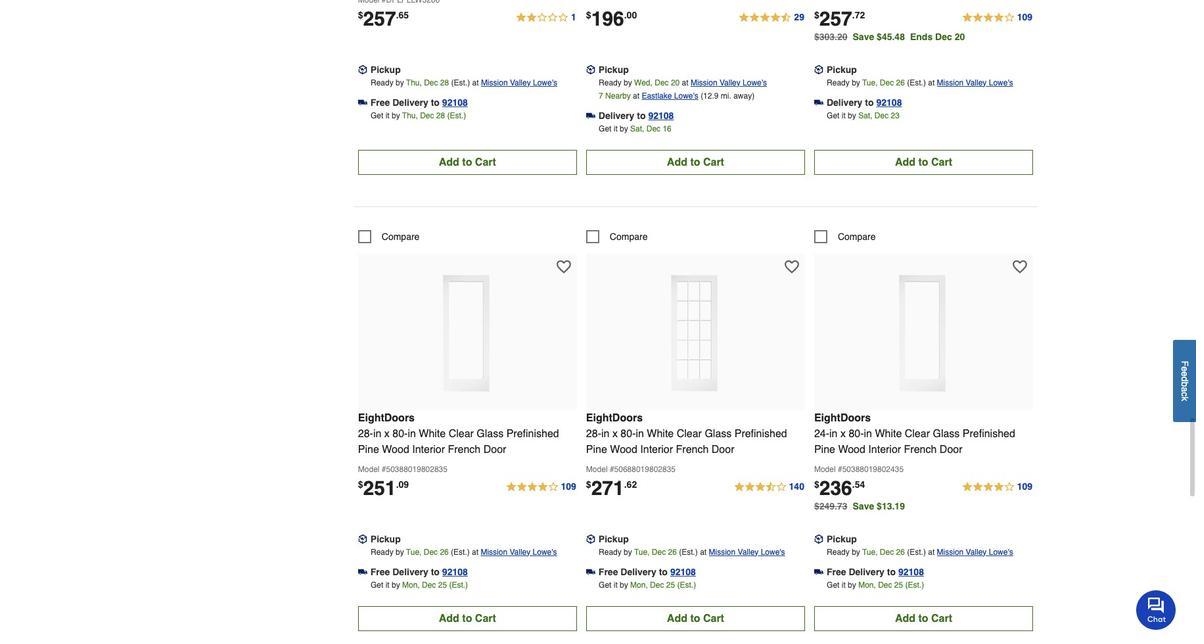 Task type: describe. For each thing, give the bounding box(es) containing it.
140
[[789, 481, 805, 492]]

glass for 50688019802835
[[705, 428, 732, 440]]

clear for model # 50388019802435
[[905, 428, 930, 440]]

1 vertical spatial thu,
[[402, 111, 418, 120]]

50688019802835
[[614, 465, 676, 474]]

sat, for sat, dec 23
[[859, 111, 873, 120]]

at for pickup image under 271
[[700, 547, 707, 557]]

clear for model # 50388019802835
[[449, 428, 474, 440]]

3.5 stars image
[[733, 479, 805, 495]]

3 get it by mon, dec 25 (est.) from the left
[[827, 580, 925, 590]]

french for 50388019802435
[[904, 444, 937, 455]]

ready up the get it by sat, dec 23
[[827, 78, 850, 87]]

80- for 50388019802835
[[393, 428, 408, 440]]

delivery to 92108 for sat, dec 16
[[599, 110, 674, 121]]

mission inside ready by wed, dec 20 at mission valley lowe's 7 nearby at eastlake lowe's (12.9 mi. away)
[[691, 78, 718, 87]]

glass for 50388019802435
[[933, 428, 960, 440]]

actual price $236.54 element
[[815, 476, 865, 499]]

$ 271 .62
[[586, 476, 637, 499]]

truck filled image for pickup image underneath 196 at top
[[586, 111, 596, 120]]

80- for 50688019802835
[[621, 428, 636, 440]]

251
[[363, 476, 396, 499]]

1002842424 element
[[358, 230, 420, 243]]

actual price $257.65 element
[[358, 7, 409, 30]]

28- for model # 50688019802835
[[586, 428, 602, 440]]

french for 50388019802835
[[448, 444, 481, 455]]

interior for model # 50388019802435
[[869, 444, 902, 455]]

wood for 50388019802835
[[382, 444, 409, 455]]

1 in from the left
[[373, 428, 382, 440]]

24-
[[815, 428, 830, 440]]

6 in from the left
[[864, 428, 872, 440]]

0 vertical spatial thu,
[[406, 78, 422, 87]]

get it by thu, dec 28 (est.)
[[371, 111, 466, 120]]

actual price $257.72 element
[[815, 7, 865, 30]]

196
[[592, 7, 624, 30]]

1 button
[[516, 10, 577, 25]]

140 button
[[733, 479, 805, 495]]

$ 196 .00
[[586, 7, 637, 30]]

c
[[1180, 392, 1191, 397]]

f
[[1180, 361, 1191, 367]]

wed,
[[635, 78, 653, 87]]

23
[[891, 111, 900, 120]]

model for model # 50388019802835
[[358, 465, 380, 474]]

0 vertical spatial 20
[[955, 31, 965, 42]]

25 for pickup image under 251
[[438, 580, 447, 590]]

$249.73
[[815, 501, 848, 511]]

truck filled image for pickup image below $249.73
[[815, 567, 824, 576]]

ready inside ready by wed, dec 20 at mission valley lowe's 7 nearby at eastlake lowe's (12.9 mi. away)
[[599, 78, 622, 87]]

50388019802435
[[843, 465, 904, 474]]

get it by sat, dec 23
[[827, 111, 900, 120]]

1 vertical spatial 28
[[436, 111, 445, 120]]

eightdoors for 50388019802435
[[815, 412, 871, 424]]

257 for $ 257 .72
[[820, 7, 853, 30]]

236
[[820, 476, 853, 499]]

1 heart outline image from the left
[[557, 259, 571, 274]]

5 in from the left
[[830, 428, 838, 440]]

white for model # 50688019802835
[[647, 428, 674, 440]]

pickup down actual price $257.65 element
[[371, 64, 401, 75]]

.62
[[624, 479, 637, 490]]

ready by tue, dec 26 (est.) at mission valley lowe's for pickup image under 271
[[599, 547, 785, 557]]

1 e from the top
[[1180, 367, 1191, 372]]

1
[[571, 12, 577, 22]]

$ 257 .72
[[815, 7, 865, 30]]

eastlake
[[642, 91, 672, 100]]

by inside ready by wed, dec 20 at mission valley lowe's 7 nearby at eastlake lowe's (12.9 mi. away)
[[624, 78, 632, 87]]

save for 257
[[853, 31, 875, 42]]

pickup image down 196 at top
[[586, 65, 596, 74]]

80- for 50388019802435
[[849, 428, 864, 440]]

nearby
[[606, 91, 631, 100]]

eightdoors 24-in x 80-in white clear glass prefinished pine wood interior french door image
[[852, 260, 996, 405]]

ready by thu, dec 28 (est.) at mission valley lowe's
[[371, 78, 558, 87]]

109 button for 257
[[962, 10, 1034, 25]]

20 inside ready by wed, dec 20 at mission valley lowe's 7 nearby at eastlake lowe's (12.9 mi. away)
[[671, 78, 680, 87]]

$13.19
[[877, 501, 905, 511]]

pickup up the nearby
[[599, 64, 629, 75]]

2 in from the left
[[408, 428, 416, 440]]

french for 50688019802835
[[676, 444, 709, 455]]

ready by tue, dec 26 (est.) at mission valley lowe's for pickup image underneath $303.20
[[827, 78, 1014, 87]]

109 for 257
[[1018, 12, 1033, 22]]

x for 50688019802835
[[613, 428, 618, 440]]

4 in from the left
[[636, 428, 644, 440]]

.09
[[396, 479, 409, 490]]

4.5 stars image
[[739, 10, 805, 25]]

dec inside ready by wed, dec 20 at mission valley lowe's 7 nearby at eastlake lowe's (12.9 mi. away)
[[655, 78, 669, 87]]

save for 236
[[853, 501, 875, 511]]

# for 50388019802835
[[382, 465, 386, 474]]

1002828204 element
[[815, 230, 876, 243]]

7
[[599, 91, 603, 100]]

sat, for sat, dec 16
[[631, 124, 645, 133]]

ready down actual price $251.09 element
[[371, 547, 394, 557]]

compare for 1002828204 element at the right of the page
[[838, 231, 876, 242]]

delivery to 92108 for sat, dec 23
[[827, 97, 902, 108]]

ends
[[911, 31, 933, 42]]

prefinished for 50688019802835
[[735, 428, 788, 440]]

white for model # 50388019802435
[[875, 428, 902, 440]]

ready down '$ 271 .62'
[[599, 547, 622, 557]]

clear for model # 50688019802835
[[677, 428, 702, 440]]

pine for model # 50388019802435
[[815, 444, 836, 455]]

$45.48
[[877, 31, 905, 42]]

2 heart outline image from the left
[[785, 259, 799, 274]]

was price $303.20 element
[[815, 28, 853, 42]]

4 stars image for 251
[[505, 479, 577, 495]]

valley inside ready by wed, dec 20 at mission valley lowe's 7 nearby at eastlake lowe's (12.9 mi. away)
[[720, 78, 741, 87]]

$ for $ 196 .00
[[586, 10, 592, 20]]

truck filled image for pickup image under 271
[[586, 567, 596, 576]]

1002828150 element
[[586, 230, 648, 243]]

ready by wed, dec 20 at mission valley lowe's 7 nearby at eastlake lowe's (12.9 mi. away)
[[599, 78, 767, 100]]

26 for pickup image under 251
[[440, 547, 449, 557]]



Task type: locate. For each thing, give the bounding box(es) containing it.
$ 251 .09
[[358, 476, 409, 499]]

26 for pickup image under 271
[[668, 547, 677, 557]]

2 horizontal spatial eightdoors
[[815, 412, 871, 424]]

1 french from the left
[[448, 444, 481, 455]]

1 horizontal spatial 80-
[[621, 428, 636, 440]]

(12.9
[[701, 91, 719, 100]]

1 25 from the left
[[438, 580, 447, 590]]

$ for $ 257 .72
[[815, 10, 820, 20]]

1 compare from the left
[[382, 231, 420, 242]]

mission valley lowe's button
[[481, 76, 558, 89], [691, 76, 767, 89], [937, 76, 1014, 89], [481, 545, 557, 559], [709, 545, 785, 559], [937, 545, 1014, 559]]

.72
[[853, 10, 865, 20]]

sat,
[[859, 111, 873, 120], [631, 124, 645, 133]]

eightdoors for 50388019802835
[[358, 412, 415, 424]]

0 horizontal spatial compare
[[382, 231, 420, 242]]

2 wood from the left
[[610, 444, 638, 455]]

glass inside eightdoors 24-in x 80-in white clear glass prefinished pine wood interior french door
[[933, 428, 960, 440]]

4 stars image for 236
[[962, 479, 1034, 495]]

compare for 1002828150 element
[[610, 231, 648, 242]]

0 horizontal spatial sat,
[[631, 124, 645, 133]]

a
[[1180, 387, 1191, 392]]

1 horizontal spatial eightdoors
[[586, 412, 643, 424]]

3 glass from the left
[[933, 428, 960, 440]]

3 80- from the left
[[849, 428, 864, 440]]

in up model # 50388019802835
[[373, 428, 382, 440]]

pine inside eightdoors 24-in x 80-in white clear glass prefinished pine wood interior french door
[[815, 444, 836, 455]]

sat, left the 23
[[859, 111, 873, 120]]

eightdoors 28-in x 80-in white clear glass prefinished pine wood interior french door up 50388019802835
[[358, 412, 559, 455]]

white inside eightdoors 24-in x 80-in white clear glass prefinished pine wood interior french door
[[875, 428, 902, 440]]

pine for model # 50688019802835
[[586, 444, 607, 455]]

add
[[439, 156, 459, 168], [667, 156, 688, 168], [895, 156, 916, 168], [439, 613, 459, 624], [667, 613, 688, 624], [895, 613, 916, 624]]

x for 50388019802435
[[841, 428, 846, 440]]

80- up model # 50388019802835
[[393, 428, 408, 440]]

x up model # 50388019802835
[[385, 428, 390, 440]]

0 horizontal spatial interior
[[412, 444, 445, 455]]

1 horizontal spatial eightdoors 28-in x 80-in white clear glass prefinished pine wood interior french door image
[[624, 260, 768, 405]]

.00
[[624, 10, 637, 20]]

3 model from the left
[[815, 465, 836, 474]]

$ for $ 271 .62
[[586, 479, 592, 490]]

pickup
[[371, 64, 401, 75], [599, 64, 629, 75], [827, 64, 857, 75], [371, 534, 401, 544], [599, 534, 629, 544], [827, 534, 857, 544]]

1 white from the left
[[419, 428, 446, 440]]

1 horizontal spatial 20
[[955, 31, 965, 42]]

1 vertical spatial sat,
[[631, 124, 645, 133]]

thu,
[[406, 78, 422, 87], [402, 111, 418, 120]]

1 glass from the left
[[477, 428, 504, 440]]

it
[[386, 111, 390, 120], [842, 111, 846, 120], [614, 124, 618, 133], [386, 580, 390, 590], [614, 580, 618, 590], [842, 580, 846, 590]]

eightdoors up model # 50388019802835
[[358, 412, 415, 424]]

e up b
[[1180, 372, 1191, 377]]

prefinished
[[507, 428, 559, 440], [735, 428, 788, 440], [963, 428, 1016, 440]]

2 horizontal spatial white
[[875, 428, 902, 440]]

delivery to 92108 up the get it by sat, dec 23
[[827, 97, 902, 108]]

door for 50388019802835
[[484, 444, 507, 455]]

at for pickup image underneath $303.20
[[929, 78, 935, 87]]

2 clear from the left
[[677, 428, 702, 440]]

# for 50388019802435
[[838, 465, 843, 474]]

1 save from the top
[[853, 31, 875, 42]]

2 prefinished from the left
[[735, 428, 788, 440]]

model # 50388019802435
[[815, 465, 904, 474]]

2 eightdoors 28-in x 80-in white clear glass prefinished pine wood interior french door from the left
[[586, 412, 788, 455]]

0 horizontal spatial 80-
[[393, 428, 408, 440]]

mission
[[481, 78, 508, 87], [691, 78, 718, 87], [937, 78, 964, 87], [481, 547, 508, 557], [709, 547, 736, 557], [937, 547, 964, 557]]

in up model # 50688019802835
[[602, 428, 610, 440]]

sat, left 16
[[631, 124, 645, 133]]

3 white from the left
[[875, 428, 902, 440]]

1 eightdoors 28-in x 80-in white clear glass prefinished pine wood interior french door from the left
[[358, 412, 559, 455]]

2 horizontal spatial french
[[904, 444, 937, 455]]

model up 271
[[586, 465, 608, 474]]

$ right 140
[[815, 479, 820, 490]]

d
[[1180, 377, 1191, 382]]

$249.73 save $13.19
[[815, 501, 905, 511]]

$ inside $ 196 .00
[[586, 10, 592, 20]]

16
[[663, 124, 672, 133]]

0 vertical spatial delivery to 92108
[[827, 97, 902, 108]]

3 pine from the left
[[815, 444, 836, 455]]

80-
[[393, 428, 408, 440], [621, 428, 636, 440], [849, 428, 864, 440]]

to
[[431, 97, 440, 108], [865, 97, 874, 108], [637, 110, 646, 121], [462, 156, 472, 168], [691, 156, 701, 168], [919, 156, 929, 168], [431, 567, 440, 577], [659, 567, 668, 577], [887, 567, 896, 577], [462, 613, 472, 624], [691, 613, 701, 624], [919, 613, 929, 624]]

x for 50388019802835
[[385, 428, 390, 440]]

1 pine from the left
[[358, 444, 379, 455]]

2 x from the left
[[613, 428, 618, 440]]

actual price $271.62 element
[[586, 476, 637, 499]]

1 horizontal spatial 25
[[667, 580, 675, 590]]

28- up model # 50388019802835
[[358, 428, 373, 440]]

pine down 24-
[[815, 444, 836, 455]]

door for 50688019802835
[[712, 444, 735, 455]]

model # 50688019802835
[[586, 465, 676, 474]]

1 horizontal spatial pine
[[586, 444, 607, 455]]

3 french from the left
[[904, 444, 937, 455]]

2 compare from the left
[[610, 231, 648, 242]]

ready by tue, dec 26 (est.) at mission valley lowe's
[[827, 78, 1014, 87], [371, 547, 557, 557], [599, 547, 785, 557], [827, 547, 1014, 557]]

0 horizontal spatial clear
[[449, 428, 474, 440]]

.54
[[853, 479, 865, 490]]

0 vertical spatial 28
[[440, 78, 449, 87]]

1 horizontal spatial model
[[586, 465, 608, 474]]

$ inside $ 257 .65
[[358, 10, 363, 20]]

4 stars image for 257
[[962, 10, 1034, 25]]

0 horizontal spatial door
[[484, 444, 507, 455]]

1 model from the left
[[358, 465, 380, 474]]

b
[[1180, 382, 1191, 387]]

0 horizontal spatial glass
[[477, 428, 504, 440]]

glass for 50388019802835
[[477, 428, 504, 440]]

interior inside eightdoors 24-in x 80-in white clear glass prefinished pine wood interior french door
[[869, 444, 902, 455]]

3 eightdoors from the left
[[815, 412, 871, 424]]

2 eightdoors 28-in x 80-in white clear glass prefinished pine wood interior french door image from the left
[[624, 260, 768, 405]]

ready up the nearby
[[599, 78, 622, 87]]

109 for 236
[[1018, 481, 1033, 492]]

model up 236
[[815, 465, 836, 474]]

2 horizontal spatial 80-
[[849, 428, 864, 440]]

wood for 50388019802435
[[839, 444, 866, 455]]

wood
[[382, 444, 409, 455], [610, 444, 638, 455], [839, 444, 866, 455]]

3 # from the left
[[838, 465, 843, 474]]

80- right 24-
[[849, 428, 864, 440]]

2 pine from the left
[[586, 444, 607, 455]]

1 get it by mon, dec 25 (est.) from the left
[[371, 580, 468, 590]]

1 horizontal spatial glass
[[705, 428, 732, 440]]

2 get it by mon, dec 25 (est.) from the left
[[599, 580, 696, 590]]

2 eightdoors from the left
[[586, 412, 643, 424]]

glass
[[477, 428, 504, 440], [705, 428, 732, 440], [933, 428, 960, 440]]

valley
[[510, 78, 531, 87], [720, 78, 741, 87], [966, 78, 987, 87], [510, 547, 531, 557], [738, 547, 759, 557], [966, 547, 987, 557]]

model
[[358, 465, 380, 474], [586, 465, 608, 474], [815, 465, 836, 474]]

# for 50688019802835
[[610, 465, 614, 474]]

2 horizontal spatial model
[[815, 465, 836, 474]]

pickup image down 271
[[586, 534, 596, 544]]

pickup image down $249.73
[[815, 534, 824, 544]]

prefinished for 50388019802435
[[963, 428, 1016, 440]]

109 button for 236
[[962, 479, 1034, 495]]

free delivery to 92108
[[371, 97, 468, 108], [371, 567, 468, 577], [599, 567, 696, 577], [827, 567, 924, 577]]

$ inside '$ 271 .62'
[[586, 479, 592, 490]]

20 right ends
[[955, 31, 965, 42]]

eightdoors up model # 50688019802835
[[586, 412, 643, 424]]

interior up 50388019802835
[[412, 444, 445, 455]]

28 up get it by thu, dec 28 (est.)
[[440, 78, 449, 87]]

28- up model # 50688019802835
[[586, 428, 602, 440]]

wood up model # 50388019802435
[[839, 444, 866, 455]]

french
[[448, 444, 481, 455], [676, 444, 709, 455], [904, 444, 937, 455]]

80- up model # 50688019802835
[[621, 428, 636, 440]]

1 horizontal spatial x
[[613, 428, 618, 440]]

in up 50688019802835
[[636, 428, 644, 440]]

2 horizontal spatial 25
[[895, 580, 903, 590]]

model for model # 50688019802835
[[586, 465, 608, 474]]

white for model # 50388019802835
[[419, 428, 446, 440]]

1 80- from the left
[[393, 428, 408, 440]]

actual price $251.09 element
[[358, 476, 409, 499]]

at for pickup image below $249.73
[[929, 547, 935, 557]]

0 horizontal spatial model
[[358, 465, 380, 474]]

1 horizontal spatial get it by mon, dec 25 (est.)
[[599, 580, 696, 590]]

1 mon, from the left
[[402, 580, 420, 590]]

2 horizontal spatial get it by mon, dec 25 (est.)
[[827, 580, 925, 590]]

2 horizontal spatial wood
[[839, 444, 866, 455]]

door inside eightdoors 24-in x 80-in white clear glass prefinished pine wood interior french door
[[940, 444, 963, 455]]

0 horizontal spatial mon,
[[402, 580, 420, 590]]

compare inside 1002828204 element
[[838, 231, 876, 242]]

2 horizontal spatial pine
[[815, 444, 836, 455]]

model up 251
[[358, 465, 380, 474]]

3 25 from the left
[[895, 580, 903, 590]]

3 door from the left
[[940, 444, 963, 455]]

4 stars image
[[962, 10, 1034, 25], [505, 479, 577, 495], [962, 479, 1034, 495]]

28 down ready by thu, dec 28 (est.) at mission valley lowe's
[[436, 111, 445, 120]]

1 prefinished from the left
[[507, 428, 559, 440]]

heart outline image
[[557, 259, 571, 274], [785, 259, 799, 274]]

pickup image down $303.20
[[815, 65, 824, 74]]

1 257 from the left
[[363, 7, 396, 30]]

compare
[[382, 231, 420, 242], [610, 231, 648, 242], [838, 231, 876, 242]]

1 horizontal spatial white
[[647, 428, 674, 440]]

save down .54
[[853, 501, 875, 511]]

3 prefinished from the left
[[963, 428, 1016, 440]]

x
[[385, 428, 390, 440], [613, 428, 618, 440], [841, 428, 846, 440]]

eightdoors 24-in x 80-in white clear glass prefinished pine wood interior french door
[[815, 412, 1016, 455]]

e
[[1180, 367, 1191, 372], [1180, 372, 1191, 377]]

2 horizontal spatial x
[[841, 428, 846, 440]]

1 horizontal spatial compare
[[610, 231, 648, 242]]

$ for $ 257 .65
[[358, 10, 363, 20]]

truck filled image
[[815, 98, 824, 107], [586, 111, 596, 120], [358, 567, 367, 576], [586, 567, 596, 576], [815, 567, 824, 576]]

0 horizontal spatial 28-
[[358, 428, 373, 440]]

0 horizontal spatial eightdoors 28-in x 80-in white clear glass prefinished pine wood interior french door
[[358, 412, 559, 455]]

25 for pickup image under 271
[[667, 580, 675, 590]]

28
[[440, 78, 449, 87], [436, 111, 445, 120]]

$303.20 save $45.48 ends dec 20
[[815, 31, 965, 42]]

cart
[[475, 156, 496, 168], [703, 156, 725, 168], [932, 156, 953, 168], [475, 613, 496, 624], [703, 613, 725, 624], [932, 613, 953, 624]]

eightdoors inside eightdoors 24-in x 80-in white clear glass prefinished pine wood interior french door
[[815, 412, 871, 424]]

2 horizontal spatial glass
[[933, 428, 960, 440]]

92108
[[442, 97, 468, 108], [877, 97, 902, 108], [649, 110, 674, 121], [442, 567, 468, 577], [671, 567, 696, 577], [899, 567, 924, 577]]

$ inside $ 257 .72
[[815, 10, 820, 20]]

savings save $45.48 element
[[853, 31, 971, 42]]

$ left .09
[[358, 479, 363, 490]]

$ 236 .54
[[815, 476, 865, 499]]

wood up model # 50388019802835
[[382, 444, 409, 455]]

(est.)
[[451, 78, 470, 87], [907, 78, 926, 87], [447, 111, 466, 120], [451, 547, 470, 557], [679, 547, 698, 557], [907, 547, 926, 557], [449, 580, 468, 590], [678, 580, 696, 590], [906, 580, 925, 590]]

save down .72
[[853, 31, 875, 42]]

1 horizontal spatial heart outline image
[[785, 259, 799, 274]]

f e e d b a c k button
[[1174, 340, 1197, 422]]

0 horizontal spatial pine
[[358, 444, 379, 455]]

in
[[373, 428, 382, 440], [408, 428, 416, 440], [602, 428, 610, 440], [636, 428, 644, 440], [830, 428, 838, 440], [864, 428, 872, 440]]

0 horizontal spatial 20
[[671, 78, 680, 87]]

1 horizontal spatial interior
[[641, 444, 673, 455]]

at
[[472, 78, 479, 87], [682, 78, 689, 87], [929, 78, 935, 87], [633, 91, 640, 100], [472, 547, 479, 557], [700, 547, 707, 557], [929, 547, 935, 557]]

2 horizontal spatial mon,
[[859, 580, 876, 590]]

1 horizontal spatial #
[[610, 465, 614, 474]]

$ inside $ 236 .54
[[815, 479, 820, 490]]

white up 50688019802835
[[647, 428, 674, 440]]

92108 button
[[442, 96, 468, 109], [877, 96, 902, 109], [649, 109, 674, 122], [442, 565, 468, 578], [671, 565, 696, 578], [899, 565, 924, 578]]

1 eightdoors from the left
[[358, 412, 415, 424]]

at for pickup image under 251
[[472, 547, 479, 557]]

26 for pickup image underneath $303.20
[[896, 78, 905, 87]]

k
[[1180, 397, 1191, 401]]

wood up model # 50688019802835
[[610, 444, 638, 455]]

1 interior from the left
[[412, 444, 445, 455]]

2 model from the left
[[586, 465, 608, 474]]

2 25 from the left
[[667, 580, 675, 590]]

x inside eightdoors 24-in x 80-in white clear glass prefinished pine wood interior french door
[[841, 428, 846, 440]]

$ right 1
[[586, 10, 592, 20]]

was price $249.73 element
[[815, 497, 853, 511]]

add to cart button
[[358, 150, 577, 175], [586, 150, 805, 175], [815, 150, 1034, 175], [358, 606, 577, 631], [586, 606, 805, 631], [815, 606, 1034, 631]]

in up the 50388019802435
[[864, 428, 872, 440]]

3 compare from the left
[[838, 231, 876, 242]]

wood inside eightdoors 24-in x 80-in white clear glass prefinished pine wood interior french door
[[839, 444, 866, 455]]

1 wood from the left
[[382, 444, 409, 455]]

2 horizontal spatial interior
[[869, 444, 902, 455]]

29 button
[[739, 10, 805, 25]]

1 # from the left
[[382, 465, 386, 474]]

0 horizontal spatial delivery to 92108
[[599, 110, 674, 121]]

interior up the 50388019802435
[[869, 444, 902, 455]]

pickup down $249.73
[[827, 534, 857, 544]]

3 x from the left
[[841, 428, 846, 440]]

2 french from the left
[[676, 444, 709, 455]]

get it by mon, dec 25 (est.)
[[371, 580, 468, 590], [599, 580, 696, 590], [827, 580, 925, 590]]

pickup image down 251
[[358, 534, 367, 544]]

lowe's
[[533, 78, 558, 87], [743, 78, 767, 87], [989, 78, 1014, 87], [674, 91, 699, 100], [533, 547, 557, 557], [761, 547, 785, 557], [989, 547, 1014, 557]]

2 80- from the left
[[621, 428, 636, 440]]

model for model # 50388019802435
[[815, 465, 836, 474]]

3 clear from the left
[[905, 428, 930, 440]]

26
[[896, 78, 905, 87], [440, 547, 449, 557], [668, 547, 677, 557], [896, 547, 905, 557]]

25 for pickup image below $249.73
[[895, 580, 903, 590]]

2 white from the left
[[647, 428, 674, 440]]

door
[[484, 444, 507, 455], [712, 444, 735, 455], [940, 444, 963, 455]]

white up the 50388019802435
[[875, 428, 902, 440]]

mi.
[[721, 91, 732, 100]]

delivery
[[393, 97, 429, 108], [827, 97, 863, 108], [599, 110, 635, 121], [393, 567, 429, 577], [621, 567, 657, 577], [849, 567, 885, 577]]

0 horizontal spatial white
[[419, 428, 446, 440]]

prefinished for 50388019802835
[[507, 428, 559, 440]]

2 28- from the left
[[586, 428, 602, 440]]

$ inside $ 251 .09
[[358, 479, 363, 490]]

109
[[1018, 12, 1033, 22], [561, 481, 577, 492], [1018, 481, 1033, 492]]

0 horizontal spatial french
[[448, 444, 481, 455]]

ready up get it by thu, dec 28 (est.)
[[371, 78, 394, 87]]

white
[[419, 428, 446, 440], [647, 428, 674, 440], [875, 428, 902, 440]]

26 for pickup image below $249.73
[[896, 547, 905, 557]]

eastlake lowe's button
[[642, 89, 699, 102]]

0 horizontal spatial 25
[[438, 580, 447, 590]]

eightdoors 28-in x 80-in white clear glass prefinished pine wood interior french door for 50688019802835
[[586, 412, 788, 455]]

1 28- from the left
[[358, 428, 373, 440]]

french inside eightdoors 24-in x 80-in white clear glass prefinished pine wood interior french door
[[904, 444, 937, 455]]

0 vertical spatial save
[[853, 31, 875, 42]]

0 horizontal spatial get it by mon, dec 25 (est.)
[[371, 580, 468, 590]]

3 wood from the left
[[839, 444, 866, 455]]

$303.20
[[815, 31, 848, 42]]

28-
[[358, 428, 373, 440], [586, 428, 602, 440]]

3 in from the left
[[602, 428, 610, 440]]

eightdoors up 24-
[[815, 412, 871, 424]]

2 stars image
[[516, 10, 577, 25]]

f e e d b a c k
[[1180, 361, 1191, 401]]

thu, up get it by thu, dec 28 (est.)
[[406, 78, 422, 87]]

.65
[[396, 10, 409, 20]]

1 door from the left
[[484, 444, 507, 455]]

0 horizontal spatial eightdoors 28-in x 80-in white clear glass prefinished pine wood interior french door image
[[395, 260, 540, 405]]

x right 24-
[[841, 428, 846, 440]]

0 horizontal spatial #
[[382, 465, 386, 474]]

$ right 29
[[815, 10, 820, 20]]

interior for model # 50388019802835
[[412, 444, 445, 455]]

1 vertical spatial 20
[[671, 78, 680, 87]]

257 for $ 257 .65
[[363, 7, 396, 30]]

# up $ 251 .09
[[382, 465, 386, 474]]

0 vertical spatial sat,
[[859, 111, 873, 120]]

compare for the 1002842424 element
[[382, 231, 420, 242]]

white up 50388019802835
[[419, 428, 446, 440]]

2 mon, from the left
[[631, 580, 648, 590]]

away)
[[734, 91, 755, 100]]

$
[[358, 10, 363, 20], [586, 10, 592, 20], [815, 10, 820, 20], [358, 479, 363, 490], [586, 479, 592, 490], [815, 479, 820, 490]]

pickup image up truck filled image
[[358, 65, 367, 74]]

eightdoors for 50688019802835
[[586, 412, 643, 424]]

28- for model # 50388019802835
[[358, 428, 373, 440]]

eightdoors
[[358, 412, 415, 424], [586, 412, 643, 424], [815, 412, 871, 424]]

pickup down $303.20
[[827, 64, 857, 75]]

ready
[[371, 78, 394, 87], [599, 78, 622, 87], [827, 78, 850, 87], [371, 547, 394, 557], [599, 547, 622, 557], [827, 547, 850, 557]]

in up model # 50388019802435
[[830, 428, 838, 440]]

ends dec 20 element
[[911, 31, 971, 42]]

29
[[794, 12, 805, 22]]

thu, down ready by thu, dec 28 (est.) at mission valley lowe's
[[402, 111, 418, 120]]

prefinished inside eightdoors 24-in x 80-in white clear glass prefinished pine wood interior french door
[[963, 428, 1016, 440]]

109 for 251
[[561, 481, 577, 492]]

pine
[[358, 444, 379, 455], [586, 444, 607, 455], [815, 444, 836, 455]]

$ left .65
[[358, 10, 363, 20]]

0 horizontal spatial 257
[[363, 7, 396, 30]]

$ for $ 251 .09
[[358, 479, 363, 490]]

2 # from the left
[[610, 465, 614, 474]]

257
[[363, 7, 396, 30], [820, 7, 853, 30]]

1 horizontal spatial clear
[[677, 428, 702, 440]]

1 eightdoors 28-in x 80-in white clear glass prefinished pine wood interior french door image from the left
[[395, 260, 540, 405]]

interior for model # 50688019802835
[[641, 444, 673, 455]]

$ left .62
[[586, 479, 592, 490]]

1 vertical spatial delivery to 92108
[[599, 110, 674, 121]]

2 horizontal spatial clear
[[905, 428, 930, 440]]

2 interior from the left
[[641, 444, 673, 455]]

model # 50388019802835
[[358, 465, 448, 474]]

chat invite button image
[[1137, 590, 1177, 630]]

eightdoors 28-in x 80-in white clear glass prefinished pine wood interior french door up 50688019802835
[[586, 412, 788, 455]]

2 horizontal spatial compare
[[838, 231, 876, 242]]

get
[[371, 111, 384, 120], [827, 111, 840, 120], [599, 124, 612, 133], [371, 580, 384, 590], [599, 580, 612, 590], [827, 580, 840, 590]]

2 horizontal spatial door
[[940, 444, 963, 455]]

actual price $196.00 element
[[586, 7, 637, 30]]

1 clear from the left
[[449, 428, 474, 440]]

tue,
[[863, 78, 878, 87], [406, 547, 422, 557], [634, 547, 650, 557], [863, 547, 878, 557]]

1 horizontal spatial prefinished
[[735, 428, 788, 440]]

pine up model # 50688019802835
[[586, 444, 607, 455]]

2 horizontal spatial prefinished
[[963, 428, 1016, 440]]

pickup image
[[358, 65, 367, 74], [586, 65, 596, 74], [815, 65, 824, 74], [358, 534, 367, 544], [586, 534, 596, 544], [815, 534, 824, 544]]

109 button for 251
[[505, 479, 577, 495]]

2 save from the top
[[853, 501, 875, 511]]

interior
[[412, 444, 445, 455], [641, 444, 673, 455], [869, 444, 902, 455]]

1 horizontal spatial 257
[[820, 7, 853, 30]]

3 interior from the left
[[869, 444, 902, 455]]

50388019802835
[[386, 465, 448, 474]]

0 horizontal spatial heart outline image
[[557, 259, 571, 274]]

80- inside eightdoors 24-in x 80-in white clear glass prefinished pine wood interior french door
[[849, 428, 864, 440]]

truck filled image
[[358, 98, 367, 107]]

ready by tue, dec 26 (est.) at mission valley lowe's for pickup image under 251
[[371, 547, 557, 557]]

3 mon, from the left
[[859, 580, 876, 590]]

1 horizontal spatial eightdoors 28-in x 80-in white clear glass prefinished pine wood interior french door
[[586, 412, 788, 455]]

1 horizontal spatial 28-
[[586, 428, 602, 440]]

eightdoors 28-in x 80-in white clear glass prefinished pine wood interior french door for 50388019802835
[[358, 412, 559, 455]]

get it by sat, dec 16
[[599, 124, 672, 133]]

truck filled image for pickup image underneath $303.20
[[815, 98, 824, 107]]

1 x from the left
[[385, 428, 390, 440]]

1 horizontal spatial french
[[676, 444, 709, 455]]

compare inside the 1002842424 element
[[382, 231, 420, 242]]

0 horizontal spatial prefinished
[[507, 428, 559, 440]]

ready down $249.73
[[827, 547, 850, 557]]

$ 257 .65
[[358, 7, 409, 30]]

1 horizontal spatial sat,
[[859, 111, 873, 120]]

1 horizontal spatial wood
[[610, 444, 638, 455]]

2 glass from the left
[[705, 428, 732, 440]]

20 up eastlake lowe's button
[[671, 78, 680, 87]]

interior up 50688019802835
[[641, 444, 673, 455]]

heart outline image
[[1013, 259, 1028, 274]]

delivery to 92108 up the get it by sat, dec 16
[[599, 110, 674, 121]]

pickup down '$ 271 .62'
[[599, 534, 629, 544]]

2 horizontal spatial #
[[838, 465, 843, 474]]

add to cart
[[439, 156, 496, 168], [667, 156, 725, 168], [895, 156, 953, 168], [439, 613, 496, 624], [667, 613, 725, 624], [895, 613, 953, 624]]

door for 50388019802435
[[940, 444, 963, 455]]

2 e from the top
[[1180, 372, 1191, 377]]

$ for $ 236 .54
[[815, 479, 820, 490]]

271
[[592, 476, 624, 499]]

0 horizontal spatial eightdoors
[[358, 412, 415, 424]]

wood for 50688019802835
[[610, 444, 638, 455]]

1 horizontal spatial delivery to 92108
[[827, 97, 902, 108]]

2 257 from the left
[[820, 7, 853, 30]]

1 horizontal spatial mon,
[[631, 580, 648, 590]]

clear inside eightdoors 24-in x 80-in white clear glass prefinished pine wood interior french door
[[905, 428, 930, 440]]

25
[[438, 580, 447, 590], [667, 580, 675, 590], [895, 580, 903, 590]]

in up 50388019802835
[[408, 428, 416, 440]]

1 horizontal spatial door
[[712, 444, 735, 455]]

0 horizontal spatial wood
[[382, 444, 409, 455]]

# up actual price $271.62 element
[[610, 465, 614, 474]]

# up actual price $236.54 element at the right of page
[[838, 465, 843, 474]]

pine up model # 50388019802835
[[358, 444, 379, 455]]

truck filled image for pickup image under 251
[[358, 567, 367, 576]]

eightdoors 28-in x 80-in white clear glass prefinished pine wood interior french door image
[[395, 260, 540, 405], [624, 260, 768, 405]]

1 vertical spatial save
[[853, 501, 875, 511]]

x up model # 50688019802835
[[613, 428, 618, 440]]

pickup down actual price $251.09 element
[[371, 534, 401, 544]]

ready by tue, dec 26 (est.) at mission valley lowe's for pickup image below $249.73
[[827, 547, 1014, 557]]

pine for model # 50388019802835
[[358, 444, 379, 455]]

0 horizontal spatial x
[[385, 428, 390, 440]]

eightdoors 28-in x 80-in white clear glass prefinished pine wood interior french door
[[358, 412, 559, 455], [586, 412, 788, 455]]

at for pickup image over truck filled image
[[472, 78, 479, 87]]

compare inside 1002828150 element
[[610, 231, 648, 242]]

2 door from the left
[[712, 444, 735, 455]]

e up d
[[1180, 367, 1191, 372]]

dec
[[936, 31, 953, 42], [424, 78, 438, 87], [655, 78, 669, 87], [880, 78, 894, 87], [420, 111, 434, 120], [875, 111, 889, 120], [647, 124, 661, 133], [424, 547, 438, 557], [652, 547, 666, 557], [880, 547, 894, 557], [422, 580, 436, 590], [650, 580, 664, 590], [878, 580, 893, 590]]



Task type: vqa. For each thing, say whether or not it's contained in the screenshot.
LOWE'S HOME IMPROVEMENT LISTS icon
no



